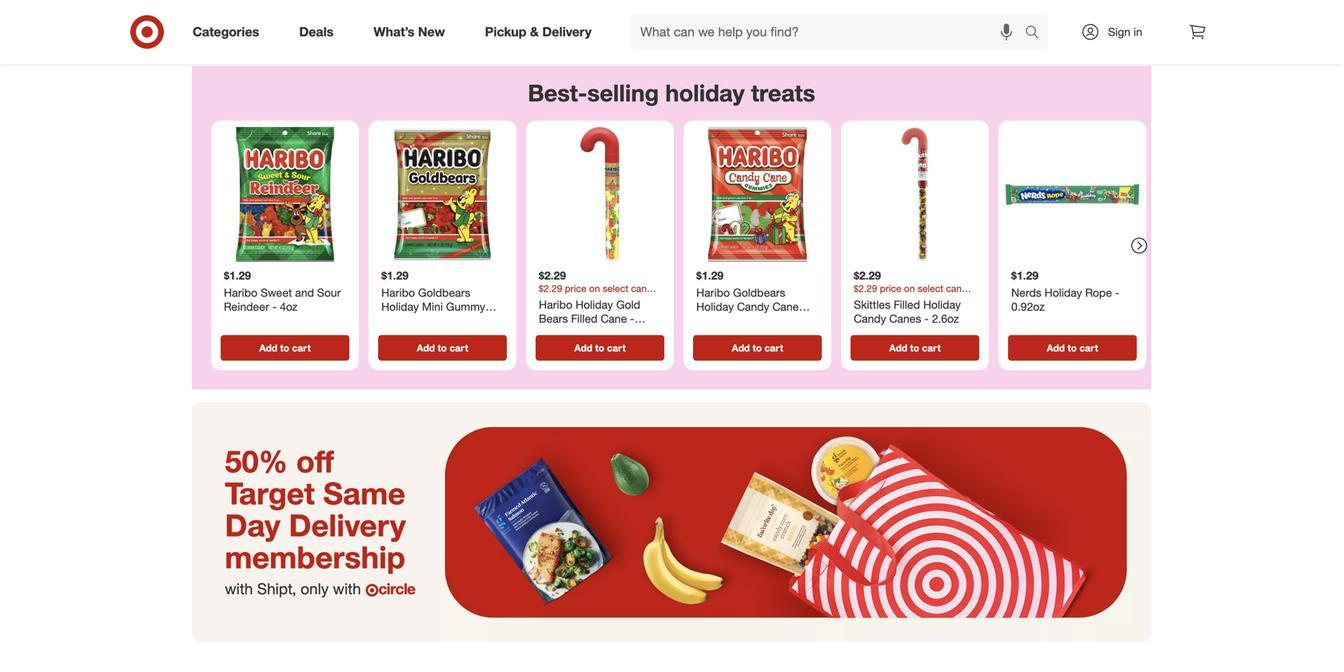 Task type: describe. For each thing, give the bounding box(es) containing it.
gummy inside $1.29 haribo goldbears holiday candy cane gummy bears - 4oz
[[697, 314, 736, 328]]

50% off target same day delivery membership
[[225, 443, 406, 576]]

only
[[301, 580, 329, 599]]

treats
[[751, 79, 816, 107]]

best-selling holiday treats
[[528, 79, 816, 107]]

to for haribo holiday gold bears filled cane - 2.53oz
[[595, 342, 605, 354]]

goldbears for mini
[[418, 286, 471, 300]]

haribo for haribo goldbears holiday candy cane gummy bears - 4oz
[[697, 286, 730, 300]]

$2.29 for skittles filled holiday candy canes - 2.6oz
[[854, 269, 881, 283]]

haribo goldbears holiday candy cane gummy bears - 4oz image
[[690, 127, 825, 262]]

reindeer
[[224, 300, 269, 314]]

add to cart button for skittles filled holiday candy canes - 2.6oz
[[851, 335, 980, 361]]

1 with from the left
[[225, 580, 253, 599]]

candy inside "skittles filled holiday candy canes - 2.6oz"
[[854, 312, 887, 326]]

rope
[[1086, 286, 1113, 300]]

add to cart button for haribo sweet and sour reindeer - 4oz
[[221, 335, 350, 361]]

search button
[[1018, 14, 1057, 53]]

cart for haribo goldbears holiday mini gummy bears - 4oz
[[450, 342, 468, 354]]

add to cart button for haribo goldbears holiday candy cane gummy bears - 4oz
[[693, 335, 822, 361]]

haribo inside the haribo holiday gold bears filled cane - 2.53oz
[[539, 298, 573, 312]]

add for nerds holiday rope - 0.92oz
[[1047, 342, 1065, 354]]

cart for nerds holiday rope - 0.92oz
[[1080, 342, 1099, 354]]

deals
[[299, 24, 334, 40]]

2 with from the left
[[333, 580, 361, 599]]

add for skittles filled holiday candy canes - 2.6oz
[[890, 342, 908, 354]]

categories link
[[179, 14, 279, 50]]

$1.29 for $1.29 haribo sweet and sour reindeer - 4oz
[[224, 269, 251, 283]]

selling
[[588, 79, 659, 107]]

sign in link
[[1068, 14, 1168, 50]]

best-
[[528, 79, 588, 107]]

skittles
[[854, 298, 891, 312]]

$1.29 haribo goldbears holiday candy cane gummy bears - 4oz
[[697, 269, 799, 328]]

$1.29 haribo goldbears holiday mini gummy bears - 4oz
[[382, 269, 485, 328]]

$1.29 nerds holiday rope - 0.92oz
[[1012, 269, 1120, 314]]

add to cart for nerds holiday rope - 0.92oz
[[1047, 342, 1099, 354]]

pickup & delivery
[[485, 24, 592, 40]]

skittles filled holiday candy canes - 2.6oz image
[[848, 127, 983, 262]]

haribo holiday gold bears filled cane - 2.53oz
[[539, 298, 641, 340]]

$1.29 for $1.29 nerds holiday rope - 0.92oz
[[1012, 269, 1039, 283]]

add for haribo goldbears holiday candy cane gummy bears - 4oz
[[732, 342, 750, 354]]

cart for haribo holiday gold bears filled cane - 2.53oz
[[607, 342, 626, 354]]

cart for skittles filled holiday candy canes - 2.6oz
[[922, 342, 941, 354]]

add to cart for haribo goldbears holiday candy cane gummy bears - 4oz
[[732, 342, 784, 354]]

haribo sweet and sour reindeer - 4oz image
[[218, 127, 353, 262]]

4oz inside $1.29 haribo goldbears holiday mini gummy bears - 4oz
[[421, 314, 439, 328]]

holiday inside the haribo holiday gold bears filled cane - 2.53oz
[[576, 298, 613, 312]]

same
[[323, 475, 406, 512]]

shipt,
[[257, 580, 297, 599]]

0.92oz
[[1012, 300, 1045, 314]]

sign
[[1109, 25, 1131, 39]]

2.6oz
[[932, 312, 959, 326]]

in
[[1134, 25, 1143, 39]]

off
[[296, 443, 334, 480]]

bears inside $1.29 haribo goldbears holiday mini gummy bears - 4oz
[[382, 314, 411, 328]]

holiday inside "skittles filled holiday candy canes - 2.6oz"
[[924, 298, 961, 312]]

pickup
[[485, 24, 527, 40]]

add to cart button for nerds holiday rope - 0.92oz
[[1009, 335, 1137, 361]]

haribo holiday gold bears filled cane - 2.53oz image
[[533, 127, 668, 262]]

target
[[225, 475, 315, 512]]

to for haribo sweet and sour reindeer - 4oz
[[280, 342, 289, 354]]

- inside the $1.29 haribo sweet and sour reindeer - 4oz
[[272, 300, 277, 314]]

to for haribo goldbears holiday mini gummy bears - 4oz
[[438, 342, 447, 354]]

bears inside the haribo holiday gold bears filled cane - 2.53oz
[[539, 312, 568, 326]]

add to cart button for haribo goldbears holiday mini gummy bears - 4oz
[[378, 335, 507, 361]]



Task type: vqa. For each thing, say whether or not it's contained in the screenshot.
Target
yes



Task type: locate. For each thing, give the bounding box(es) containing it.
mini
[[422, 300, 443, 314]]

0 horizontal spatial gummy
[[446, 300, 485, 314]]

0 horizontal spatial bears
[[382, 314, 411, 328]]

holiday
[[666, 79, 745, 107]]

filled inside the haribo holiday gold bears filled cane - 2.53oz
[[571, 312, 598, 326]]

candy inside $1.29 haribo goldbears holiday candy cane gummy bears - 4oz
[[737, 300, 770, 314]]

goldbears inside $1.29 haribo goldbears holiday candy cane gummy bears - 4oz
[[733, 286, 786, 300]]

2 carousel region from the top
[[192, 66, 1152, 403]]

cane inside the haribo holiday gold bears filled cane - 2.53oz
[[601, 312, 627, 326]]

0 horizontal spatial $2.29
[[539, 269, 566, 283]]

1 $1.29 from the left
[[224, 269, 251, 283]]

$1.29
[[224, 269, 251, 283], [382, 269, 409, 283], [697, 269, 724, 283], [1012, 269, 1039, 283]]

2 $1.29 from the left
[[382, 269, 409, 283]]

deals link
[[286, 14, 354, 50]]

goldbears inside $1.29 haribo goldbears holiday mini gummy bears - 4oz
[[418, 286, 471, 300]]

add to cart for haribo holiday gold bears filled cane - 2.53oz
[[575, 342, 626, 354]]

pickup & delivery link
[[472, 14, 612, 50]]

- inside the haribo holiday gold bears filled cane - 2.53oz
[[630, 312, 635, 326]]

$2.29 up the haribo holiday gold bears filled cane - 2.53oz
[[539, 269, 566, 283]]

cart for haribo sweet and sour reindeer - 4oz
[[292, 342, 311, 354]]

$1.29 for $1.29 haribo goldbears holiday candy cane gummy bears - 4oz
[[697, 269, 724, 283]]

0 horizontal spatial 4oz
[[280, 300, 298, 314]]

1 horizontal spatial delivery
[[543, 24, 592, 40]]

-
[[1116, 286, 1120, 300], [272, 300, 277, 314], [630, 312, 635, 326], [925, 312, 929, 326], [414, 314, 418, 328], [771, 314, 776, 328]]

1 horizontal spatial goldbears
[[733, 286, 786, 300]]

What can we help you find? suggestions appear below search field
[[631, 14, 1029, 50]]

$1.29 inside $1.29 haribo goldbears holiday mini gummy bears - 4oz
[[382, 269, 409, 283]]

0 horizontal spatial with
[[225, 580, 253, 599]]

skittles filled holiday candy canes - 2.6oz
[[854, 298, 961, 326]]

2 $2.29 from the left
[[854, 269, 881, 283]]

- inside $1.29 haribo goldbears holiday mini gummy bears - 4oz
[[414, 314, 418, 328]]

sour
[[317, 286, 341, 300]]

0 vertical spatial delivery
[[543, 24, 592, 40]]

bears
[[539, 312, 568, 326], [382, 314, 411, 328], [739, 314, 768, 328]]

haribo inside the $1.29 haribo sweet and sour reindeer - 4oz
[[224, 286, 258, 300]]

1 horizontal spatial candy
[[854, 312, 887, 326]]

membership
[[225, 539, 406, 576]]

with left the shipt,
[[225, 580, 253, 599]]

1 horizontal spatial $2.29
[[854, 269, 881, 283]]

0 horizontal spatial delivery
[[289, 507, 406, 544]]

$2.29 up skittles
[[854, 269, 881, 283]]

- inside "skittles filled holiday candy canes - 2.6oz"
[[925, 312, 929, 326]]

add for haribo holiday gold bears filled cane - 2.53oz
[[575, 342, 593, 354]]

with
[[225, 580, 253, 599], [333, 580, 361, 599]]

holiday inside "$1.29 nerds holiday rope - 0.92oz"
[[1045, 286, 1083, 300]]

delivery down off
[[289, 507, 406, 544]]

filled left gold
[[571, 312, 598, 326]]

$1.29 for $1.29 haribo goldbears holiday mini gummy bears - 4oz
[[382, 269, 409, 283]]

2 goldbears from the left
[[733, 286, 786, 300]]

filled inside "skittles filled holiday candy canes - 2.6oz"
[[894, 298, 921, 312]]

1 horizontal spatial 4oz
[[421, 314, 439, 328]]

0 horizontal spatial filled
[[571, 312, 598, 326]]

carousel region containing best-selling holiday treats
[[192, 66, 1152, 403]]

cane for goldbears
[[773, 300, 799, 314]]

canes
[[890, 312, 922, 326]]

goldbears for candy
[[733, 286, 786, 300]]

categories
[[193, 24, 259, 40]]

1 horizontal spatial filled
[[894, 298, 921, 312]]

candy
[[737, 300, 770, 314], [854, 312, 887, 326]]

1 $2.29 from the left
[[539, 269, 566, 283]]

1 carousel region from the top
[[192, 0, 1152, 66]]

add for haribo goldbears holiday mini gummy bears - 4oz
[[417, 342, 435, 354]]

delivery inside 50% off target same day delivery membership
[[289, 507, 406, 544]]

search
[[1018, 26, 1057, 41]]

delivery
[[543, 24, 592, 40], [289, 507, 406, 544]]

cane inside $1.29 haribo goldbears holiday candy cane gummy bears - 4oz
[[773, 300, 799, 314]]

1 horizontal spatial bears
[[539, 312, 568, 326]]

haribo
[[224, 286, 258, 300], [382, 286, 415, 300], [697, 286, 730, 300], [539, 298, 573, 312]]

haribo goldbears holiday mini gummy bears - 4oz image
[[375, 127, 510, 262]]

new
[[418, 24, 445, 40]]

nerds holiday rope - 0.92oz image
[[1005, 127, 1141, 262]]

sign in
[[1109, 25, 1143, 39]]

- inside "$1.29 nerds holiday rope - 0.92oz"
[[1116, 286, 1120, 300]]

3 $1.29 from the left
[[697, 269, 724, 283]]

haribo inside $1.29 haribo goldbears holiday candy cane gummy bears - 4oz
[[697, 286, 730, 300]]

1 horizontal spatial gummy
[[697, 314, 736, 328]]

haribo inside $1.29 haribo goldbears holiday mini gummy bears - 4oz
[[382, 286, 415, 300]]

$1.29 inside the $1.29 haribo sweet and sour reindeer - 4oz
[[224, 269, 251, 283]]

haribo for haribo sweet and sour reindeer - 4oz
[[224, 286, 258, 300]]

add to cart for haribo goldbears holiday mini gummy bears - 4oz
[[417, 342, 468, 354]]

goldbears
[[418, 286, 471, 300], [733, 286, 786, 300]]

carousel region
[[192, 0, 1152, 66], [192, 66, 1152, 403]]

2.53oz
[[539, 326, 573, 340]]

$1.29 haribo sweet and sour reindeer - 4oz
[[224, 269, 341, 314]]

holiday inside $1.29 haribo goldbears holiday mini gummy bears - 4oz
[[382, 300, 419, 314]]

with shipt, only with
[[225, 580, 365, 599]]

what's new
[[374, 24, 445, 40]]

0 horizontal spatial goldbears
[[418, 286, 471, 300]]

haribo for haribo goldbears holiday mini gummy bears - 4oz
[[382, 286, 415, 300]]

and
[[295, 286, 314, 300]]

to
[[753, 6, 762, 18], [911, 6, 920, 18], [1068, 6, 1077, 18], [280, 342, 289, 354], [438, 342, 447, 354], [595, 342, 605, 354], [753, 342, 762, 354], [911, 342, 920, 354], [1068, 342, 1077, 354]]

cane for gold
[[601, 312, 627, 326]]

cane
[[773, 300, 799, 314], [601, 312, 627, 326]]

add to cart for haribo sweet and sour reindeer - 4oz
[[259, 342, 311, 354]]

4 $1.29 from the left
[[1012, 269, 1039, 283]]

add
[[732, 6, 750, 18], [890, 6, 908, 18], [1047, 6, 1065, 18], [259, 342, 278, 354], [417, 342, 435, 354], [575, 342, 593, 354], [732, 342, 750, 354], [890, 342, 908, 354], [1047, 342, 1065, 354]]

to for haribo goldbears holiday candy cane gummy bears - 4oz
[[753, 342, 762, 354]]

sweet
[[261, 286, 292, 300]]

filled right skittles
[[894, 298, 921, 312]]

$1.29 inside "$1.29 nerds holiday rope - 0.92oz"
[[1012, 269, 1039, 283]]

50%
[[225, 443, 288, 480]]

$1.29 inside $1.29 haribo goldbears holiday candy cane gummy bears - 4oz
[[697, 269, 724, 283]]

nerds
[[1012, 286, 1042, 300]]

2 horizontal spatial bears
[[739, 314, 768, 328]]

2 horizontal spatial 4oz
[[779, 314, 797, 328]]

filled
[[894, 298, 921, 312], [571, 312, 598, 326]]

add to cart for skittles filled holiday candy canes - 2.6oz
[[890, 342, 941, 354]]

1 horizontal spatial cane
[[773, 300, 799, 314]]

add to cart button for haribo holiday gold bears filled cane - 2.53oz
[[536, 335, 665, 361]]

cart
[[765, 6, 784, 18], [922, 6, 941, 18], [1080, 6, 1099, 18], [292, 342, 311, 354], [450, 342, 468, 354], [607, 342, 626, 354], [765, 342, 784, 354], [922, 342, 941, 354], [1080, 342, 1099, 354]]

to for skittles filled holiday candy canes - 2.6oz
[[911, 342, 920, 354]]

- inside $1.29 haribo goldbears holiday candy cane gummy bears - 4oz
[[771, 314, 776, 328]]

delivery inside "link"
[[543, 24, 592, 40]]

0 horizontal spatial cane
[[601, 312, 627, 326]]

4oz inside $1.29 haribo goldbears holiday candy cane gummy bears - 4oz
[[779, 314, 797, 328]]

4oz
[[280, 300, 298, 314], [421, 314, 439, 328], [779, 314, 797, 328]]

what's
[[374, 24, 415, 40]]

4oz inside the $1.29 haribo sweet and sour reindeer - 4oz
[[280, 300, 298, 314]]

with right only
[[333, 580, 361, 599]]

$2.29 for haribo holiday gold bears filled cane - 2.53oz
[[539, 269, 566, 283]]

add to cart
[[732, 6, 784, 18], [890, 6, 941, 18], [1047, 6, 1099, 18], [259, 342, 311, 354], [417, 342, 468, 354], [575, 342, 626, 354], [732, 342, 784, 354], [890, 342, 941, 354], [1047, 342, 1099, 354]]

1 horizontal spatial with
[[333, 580, 361, 599]]

day
[[225, 507, 281, 544]]

holiday
[[1045, 286, 1083, 300], [576, 298, 613, 312], [924, 298, 961, 312], [382, 300, 419, 314], [697, 300, 734, 314]]

add for haribo sweet and sour reindeer - 4oz
[[259, 342, 278, 354]]

circle
[[379, 580, 416, 599]]

carousel region containing add to cart
[[192, 0, 1152, 66]]

gold
[[617, 298, 641, 312]]

gummy
[[446, 300, 485, 314], [697, 314, 736, 328]]

1 vertical spatial delivery
[[289, 507, 406, 544]]

to for nerds holiday rope - 0.92oz
[[1068, 342, 1077, 354]]

bears inside $1.29 haribo goldbears holiday candy cane gummy bears - 4oz
[[739, 314, 768, 328]]

&
[[530, 24, 539, 40]]

cart for haribo goldbears holiday candy cane gummy bears - 4oz
[[765, 342, 784, 354]]

add to cart button
[[693, 0, 822, 24], [851, 0, 980, 24], [1009, 0, 1137, 24], [221, 335, 350, 361], [378, 335, 507, 361], [536, 335, 665, 361], [693, 335, 822, 361], [851, 335, 980, 361], [1009, 335, 1137, 361]]

holiday inside $1.29 haribo goldbears holiday candy cane gummy bears - 4oz
[[697, 300, 734, 314]]

delivery right "&" at the top of the page
[[543, 24, 592, 40]]

what's new link
[[360, 14, 465, 50]]

0 horizontal spatial candy
[[737, 300, 770, 314]]

$2.29
[[539, 269, 566, 283], [854, 269, 881, 283]]

1 goldbears from the left
[[418, 286, 471, 300]]

gummy inside $1.29 haribo goldbears holiday mini gummy bears - 4oz
[[446, 300, 485, 314]]



